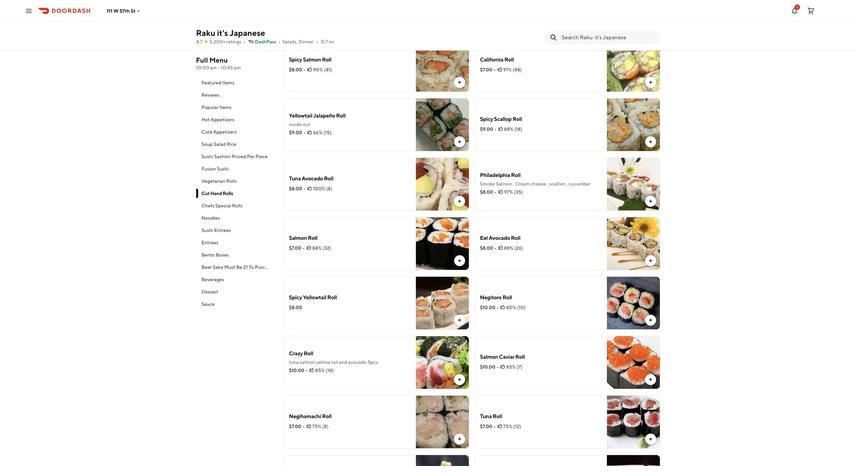 Task type: locate. For each thing, give the bounding box(es) containing it.
$9.00 • down spicy scallop roll
[[480, 126, 497, 132]]

add item to cart image
[[457, 20, 462, 26], [457, 80, 462, 85], [457, 139, 462, 145], [457, 199, 462, 204], [648, 258, 653, 264], [648, 377, 653, 383], [648, 437, 653, 442]]

salmon inside philadelphia roll smoke salmon , cream cheese , scallion , cucumber
[[496, 181, 512, 187]]

(35)
[[514, 189, 523, 195]]

88% left (18)
[[504, 126, 514, 132]]

1 vertical spatial items
[[220, 105, 232, 110]]

1 vertical spatial 88%
[[504, 245, 514, 251]]

rolls right hand
[[223, 191, 233, 196]]

add item to cart image for spicy yellowtail roll
[[457, 318, 462, 323]]

$9.00
[[480, 126, 493, 132], [289, 130, 302, 135]]

cucumber
[[569, 181, 591, 187]]

fusion
[[202, 166, 216, 172]]

$8.00 • down spicy salmon roll
[[289, 67, 306, 72]]

jalapeño
[[313, 112, 335, 119]]

• down the negitoro roll at the bottom of page
[[497, 305, 499, 310]]

yellowtail
[[289, 112, 312, 119], [303, 294, 326, 301]]

1 vertical spatial sushi
[[217, 166, 229, 172]]

$7.00 down california
[[480, 67, 493, 72]]

$9.00 • for 88% (18)
[[480, 126, 497, 132]]

1 vertical spatial avocado
[[489, 235, 510, 241]]

(8) for roll
[[322, 424, 329, 429]]

entrees down the noodles
[[214, 228, 231, 233]]

1 vertical spatial rolls
[[223, 191, 233, 196]]

• down tuna roll
[[494, 424, 496, 429]]

appetizers up cold appetizers
[[211, 117, 234, 122]]

1 horizontal spatial 75%
[[503, 424, 513, 429]]

88% left the (26)
[[504, 245, 514, 251]]

• down spicy salmon roll
[[304, 67, 306, 72]]

appetizers for cold appetizers
[[213, 129, 237, 135]]

beer sake must be 21 to purchase button
[[196, 261, 275, 273]]

• down "salmon caviar roll"
[[497, 364, 499, 370]]

philadelphia
[[480, 172, 510, 178]]

items
[[222, 80, 234, 85], [220, 105, 232, 110]]

sushi sashimi priced per piece
[[202, 154, 268, 159]]

$8.00 for spicy
[[289, 67, 302, 72]]

, up the 97% (35) at the top
[[513, 181, 514, 187]]

add item to cart image for california roll
[[648, 80, 653, 85]]

4.7
[[196, 39, 203, 44]]

5pcs
[[368, 360, 378, 365]]

$8.00 • for eel
[[480, 245, 497, 251]]

1 vertical spatial (8)
[[322, 424, 329, 429]]

sushi down "soup"
[[202, 154, 213, 159]]

$7.00 • for salmon
[[289, 245, 305, 251]]

$7.00 • down california
[[480, 67, 496, 72]]

$7.00 • for california
[[480, 67, 496, 72]]

0.7
[[321, 39, 328, 44]]

(8) for avocado
[[326, 186, 332, 191]]

(8) right the 100%
[[326, 186, 332, 191]]

$7.00 • down negihamachi
[[289, 424, 305, 429]]

items inside button
[[220, 105, 232, 110]]

0 horizontal spatial 85%
[[315, 368, 325, 373]]

• down japanese
[[243, 39, 245, 44]]

0 vertical spatial avocado
[[302, 175, 323, 182]]

• down "salmon roll" in the bottom of the page
[[303, 245, 305, 251]]

entrees up bento
[[202, 240, 218, 245]]

21
[[243, 265, 248, 270]]

85% (14)
[[315, 368, 334, 373]]

$8.00 • down tuna avocado roll
[[289, 186, 306, 191]]

1 horizontal spatial $9.00 •
[[480, 126, 497, 132]]

1 horizontal spatial ,
[[547, 181, 548, 187]]

salads, dinner • 0.7 mi
[[282, 39, 334, 44]]

75% left (12)
[[503, 424, 513, 429]]

(10)
[[517, 305, 526, 310]]

• for 75% (8)
[[303, 424, 305, 429]]

special
[[215, 203, 231, 209]]

1 horizontal spatial 85%
[[506, 364, 516, 370]]

salmon caviar roll
[[480, 354, 525, 360]]

entrees
[[214, 228, 231, 233], [202, 240, 218, 245]]

appetizers inside button
[[211, 117, 234, 122]]

$10.00 down "salmon caviar roll"
[[480, 364, 496, 370]]

mi
[[329, 39, 334, 44]]

1 75% from the left
[[312, 424, 322, 429]]

0 vertical spatial appetizers
[[211, 117, 234, 122]]

noodles button
[[196, 212, 275, 224]]

shrimp tempura roll image
[[416, 0, 469, 32]]

entrees inside entrees button
[[202, 240, 218, 245]]

featured items button
[[196, 77, 275, 89]]

$7.00 down tuna roll
[[480, 424, 493, 429]]

2 horizontal spatial ,
[[567, 181, 568, 187]]

avocado right eel
[[489, 235, 510, 241]]

tuna for tuna roll
[[480, 413, 492, 420]]

snow crab avocado crunch roll image
[[607, 0, 660, 32]]

2 vertical spatial spicy
[[289, 294, 302, 301]]

reviews
[[202, 92, 220, 98]]

vegetarian
[[202, 178, 225, 184]]

88%
[[504, 126, 514, 132], [504, 245, 514, 251]]

0 vertical spatial 88%
[[504, 126, 514, 132]]

0 vertical spatial (8)
[[326, 186, 332, 191]]

$8.00 • down eel
[[480, 245, 497, 251]]

$8.00 for eel
[[480, 245, 493, 251]]

it's
[[217, 28, 228, 38]]

$10.00 • down tuna
[[289, 368, 308, 373]]

negitoro roll image
[[607, 277, 660, 330]]

$10.00 •
[[480, 305, 499, 310], [480, 364, 499, 370], [289, 368, 308, 373]]

1 horizontal spatial avocado
[[489, 235, 510, 241]]

rolls for hand
[[223, 191, 233, 196]]

salmon
[[303, 56, 321, 63], [496, 181, 512, 187], [289, 235, 307, 241], [480, 354, 498, 360]]

$7.00 •
[[480, 67, 496, 72], [289, 245, 305, 251], [289, 424, 305, 429], [480, 424, 496, 429]]

$7.00
[[480, 67, 493, 72], [289, 245, 301, 251], [289, 424, 301, 429], [480, 424, 493, 429]]

0 vertical spatial yellowtail
[[289, 112, 312, 119]]

negihamachi roll image
[[416, 396, 469, 449]]

85% down yellow
[[315, 368, 325, 373]]

0 horizontal spatial $9.00
[[289, 130, 302, 135]]

add item to cart image
[[648, 20, 653, 26], [648, 80, 653, 85], [648, 139, 653, 145], [648, 199, 653, 204], [457, 258, 462, 264], [457, 318, 462, 323], [648, 318, 653, 323], [457, 377, 462, 383], [457, 437, 462, 442]]

tuna avocado roll
[[289, 175, 334, 182]]

appetizers up the salad on the top left of the page
[[213, 129, 237, 135]]

add item to cart image for spicy salmon roll
[[457, 80, 462, 85]]

88% for avocado
[[504, 245, 514, 251]]

• left the salads,
[[278, 39, 280, 44]]

0 vertical spatial sushi
[[202, 154, 213, 159]]

• down spicy scallop roll
[[495, 126, 497, 132]]

$9.00 down inside
[[289, 130, 302, 135]]

scallop
[[494, 116, 512, 122]]

sauce button
[[196, 298, 275, 310]]

avocado up the 100%
[[302, 175, 323, 182]]

0 vertical spatial entrees
[[214, 228, 231, 233]]

sauce
[[202, 302, 215, 307]]

philadelphia roll image
[[607, 158, 660, 211]]

75%
[[312, 424, 322, 429], [503, 424, 513, 429]]

• down out
[[304, 130, 306, 135]]

2 88% from the top
[[504, 245, 514, 251]]

full menu 10:00 am - 10:45 pm
[[196, 56, 241, 70]]

entrees inside "sushi entrees" button
[[214, 228, 231, 233]]

salmon caviar roll image
[[607, 336, 660, 389]]

75% (8)
[[312, 424, 329, 429]]

85%
[[506, 364, 516, 370], [315, 368, 325, 373]]

0 horizontal spatial avocado
[[302, 175, 323, 182]]

57th
[[120, 8, 130, 14]]

2 vertical spatial rolls
[[232, 203, 243, 209]]

• for 100% (8)
[[304, 186, 306, 191]]

scallion
[[549, 181, 566, 187]]

(8) down "negihamachi roll"
[[322, 424, 329, 429]]

$10.00 • for negitoro
[[480, 305, 499, 310]]

1 vertical spatial appetizers
[[213, 129, 237, 135]]

hot appetizers button
[[196, 114, 275, 126]]

$10.00 • down "salmon caviar roll"
[[480, 364, 499, 370]]

notification bell image
[[791, 7, 799, 15]]

$10.00 down negitoro
[[480, 305, 496, 310]]

sushi down the noodles
[[202, 228, 213, 233]]

• for 88% (26)
[[495, 245, 497, 251]]

5,200+ ratings •
[[209, 39, 245, 44]]

$7.00 down negihamachi
[[289, 424, 301, 429]]

raku  it's japanese
[[196, 28, 265, 38]]

sushi inside button
[[217, 166, 229, 172]]

rolls for special
[[232, 203, 243, 209]]

spicy for spicy salmon roll
[[289, 56, 302, 63]]

rolls
[[226, 178, 237, 184], [223, 191, 233, 196], [232, 203, 243, 209]]

roll
[[322, 56, 332, 63], [505, 56, 514, 63], [336, 112, 346, 119], [513, 116, 522, 122], [511, 172, 521, 178], [324, 175, 334, 182], [308, 235, 318, 241], [511, 235, 521, 241], [327, 294, 337, 301], [503, 294, 512, 301], [304, 350, 313, 357], [516, 354, 525, 360], [322, 413, 332, 420], [493, 413, 502, 420]]

$8.00 down tuna avocado roll
[[289, 186, 302, 191]]

$7.00 • down "salmon roll" in the bottom of the page
[[289, 245, 305, 251]]

$8.00 down spicy salmon roll
[[289, 67, 302, 72]]

1 horizontal spatial $9.00
[[480, 126, 493, 132]]

• for 80% (10)
[[497, 305, 499, 310]]

add item to cart image for spicy scallop roll
[[648, 139, 653, 145]]

items up reviews button
[[222, 80, 234, 85]]

,
[[513, 181, 514, 187], [547, 181, 548, 187], [567, 181, 568, 187]]

popular
[[202, 105, 219, 110]]

$7.00 • for negihamachi
[[289, 424, 305, 429]]

1 horizontal spatial tuna
[[480, 413, 492, 420]]

, right cheese
[[547, 181, 548, 187]]

85% left (7)
[[506, 364, 516, 370]]

• down tuna avocado roll
[[304, 186, 306, 191]]

rolls inside button
[[232, 203, 243, 209]]

featured
[[202, 80, 221, 85]]

add item to cart image for salmon roll
[[457, 258, 462, 264]]

• left 0.7 at the top
[[316, 39, 318, 44]]

• down negihamachi
[[303, 424, 305, 429]]

negihamachi roll
[[289, 413, 332, 420]]

, right scallion
[[567, 181, 568, 187]]

88% for scallop
[[504, 126, 514, 132]]

appetizers inside "button"
[[213, 129, 237, 135]]

1 vertical spatial entrees
[[202, 240, 218, 245]]

2 vertical spatial sushi
[[202, 228, 213, 233]]

1 vertical spatial tuna
[[480, 413, 492, 420]]

noodles
[[202, 215, 220, 221]]

$8.00 • for spicy
[[289, 67, 306, 72]]

$7.00 • down tuna roll
[[480, 424, 496, 429]]

california
[[480, 56, 504, 63]]

75% down "negihamachi roll"
[[312, 424, 322, 429]]

(14)
[[326, 368, 334, 373]]

$8.00 down eel
[[480, 245, 493, 251]]

tail
[[331, 360, 338, 365]]

rolls up noodles button
[[232, 203, 243, 209]]

0 vertical spatial rolls
[[226, 178, 237, 184]]

0 horizontal spatial $9.00 •
[[289, 130, 306, 135]]

spicy yellowtail roll image
[[416, 277, 469, 330]]

rice
[[227, 142, 236, 147]]

0 vertical spatial spicy
[[289, 56, 302, 63]]

entrees button
[[196, 237, 275, 249]]

out
[[303, 122, 310, 127]]

$8.00
[[289, 67, 302, 72], [289, 186, 302, 191], [480, 189, 493, 195], [480, 245, 493, 251], [289, 305, 302, 310]]

• down salmon on the left of page
[[306, 368, 308, 373]]

0 vertical spatial items
[[222, 80, 234, 85]]

66%
[[313, 130, 323, 135]]

3 , from the left
[[567, 181, 568, 187]]

• down eel avocado roll on the bottom of page
[[495, 245, 497, 251]]

fusion sushi
[[202, 166, 229, 172]]

avocado for tuna
[[302, 175, 323, 182]]

california tempura roll image
[[607, 455, 660, 466]]

raku
[[196, 28, 215, 38]]

1 vertical spatial yellowtail
[[303, 294, 326, 301]]

$7.00 down "salmon roll" in the bottom of the page
[[289, 245, 301, 251]]

$9.00 down spicy scallop roll
[[480, 126, 493, 132]]

add item to cart image for negitoro roll
[[648, 318, 653, 323]]

(7)
[[517, 364, 523, 370]]

0 horizontal spatial 75%
[[312, 424, 322, 429]]

piece
[[256, 154, 268, 159]]

1 88% from the top
[[504, 126, 514, 132]]

sushi down sashimi
[[217, 166, 229, 172]]

0 horizontal spatial ,
[[513, 181, 514, 187]]

avocado
[[302, 175, 323, 182], [489, 235, 510, 241]]

$7.00 for salmon
[[289, 245, 301, 251]]

0 horizontal spatial tuna
[[289, 175, 301, 182]]

items inside button
[[222, 80, 234, 85]]

$8.00 down spicy yellowtail roll
[[289, 305, 302, 310]]

0 vertical spatial tuna
[[289, 175, 301, 182]]

1 vertical spatial spicy
[[480, 116, 493, 122]]

featured items
[[202, 80, 234, 85]]

$10.00 • down negitoro
[[480, 305, 499, 310]]

items up hot appetizers
[[220, 105, 232, 110]]

yellowtail jalapeño roll inside out
[[289, 112, 346, 127]]

$9.00 •
[[480, 126, 497, 132], [289, 130, 306, 135]]

items for featured items
[[222, 80, 234, 85]]

75% for negihamachi roll
[[312, 424, 322, 429]]

• for 91% (48)
[[494, 67, 496, 72]]

• down california roll
[[494, 67, 496, 72]]

$9.00 • down inside
[[289, 130, 306, 135]]

rolls down fusion sushi button
[[226, 178, 237, 184]]

2 75% from the left
[[503, 424, 513, 429]]

• down smoke
[[495, 189, 497, 195]]

spider roll image
[[416, 455, 469, 466]]

spicy scallop roll image
[[607, 98, 660, 151]]



Task type: vqa. For each thing, say whether or not it's contained in the screenshot.
leftmost doordash
no



Task type: describe. For each thing, give the bounding box(es) containing it.
dashpass
[[255, 39, 276, 44]]

$7.00 for tuna
[[480, 424, 493, 429]]

$10.00 • for salmon
[[480, 364, 499, 370]]

1 , from the left
[[513, 181, 514, 187]]

add item to cart image for eel avocado roll
[[648, 258, 653, 264]]

(32)
[[323, 245, 331, 251]]

rolls inside button
[[226, 178, 237, 184]]

spicy for spicy yellowtail roll
[[289, 294, 302, 301]]

91%
[[503, 67, 512, 72]]

spicy yellowtail roll
[[289, 294, 337, 301]]

beer sake must be 21 to purchase
[[202, 265, 275, 270]]

beer
[[202, 265, 212, 270]]

add item to cart image for tuna avocado roll
[[457, 199, 462, 204]]

85% for 85% (14)
[[315, 368, 325, 373]]

(48)
[[513, 67, 522, 72]]

• for 66% (15)
[[304, 130, 306, 135]]

(12)
[[514, 424, 521, 429]]

inside
[[289, 122, 302, 127]]

• for 85% (7)
[[497, 364, 499, 370]]

66% (15)
[[313, 130, 332, 135]]

$7.00 • for tuna
[[480, 424, 496, 429]]

88% (26)
[[504, 245, 523, 251]]

90%
[[313, 67, 323, 72]]

vegetarian rolls button
[[196, 175, 275, 187]]

75% (12)
[[503, 424, 521, 429]]

$10.00 for salmon caviar roll
[[480, 364, 496, 370]]

bento
[[202, 252, 215, 258]]

• for 75% (12)
[[494, 424, 496, 429]]

roll inside philadelphia roll smoke salmon , cream cheese , scallion , cucumber
[[511, 172, 521, 178]]

97% (35)
[[504, 189, 523, 195]]

st
[[131, 8, 136, 14]]

hot
[[202, 117, 210, 122]]

japanese
[[230, 28, 265, 38]]

beverages button
[[196, 273, 275, 286]]

• for 84% (32)
[[303, 245, 305, 251]]

$7.00 for california
[[480, 67, 493, 72]]

items for popular items
[[220, 105, 232, 110]]

85% for 85% (7)
[[506, 364, 516, 370]]

eel
[[480, 235, 488, 241]]

salmon roll image
[[416, 217, 469, 270]]

(18)
[[515, 126, 523, 132]]

2 , from the left
[[547, 181, 548, 187]]

97%
[[504, 189, 513, 195]]

yellowtail jalapeño roll image
[[416, 98, 469, 151]]

• for 88% (18)
[[495, 126, 497, 132]]

negihamachi
[[289, 413, 321, 420]]

tuna roll
[[480, 413, 502, 420]]

tuna roll image
[[607, 396, 660, 449]]

80%
[[506, 305, 516, 310]]

add item to cart image for salmon caviar roll
[[648, 377, 653, 383]]

88% (18)
[[504, 126, 523, 132]]

chefs special rolls
[[202, 203, 243, 209]]

sushi for sushi entrees
[[202, 228, 213, 233]]

cold appetizers button
[[196, 126, 275, 138]]

$9.00 • for 66% (15)
[[289, 130, 306, 135]]

soup salad rice
[[202, 142, 236, 147]]

dessert button
[[196, 286, 275, 298]]

$10.00 down tuna
[[289, 368, 304, 373]]

Item Search search field
[[562, 34, 655, 41]]

0 items, open order cart image
[[807, 7, 815, 15]]

sushi entrees button
[[196, 224, 275, 237]]

am
[[210, 65, 217, 70]]

spicy scallop roll
[[480, 116, 522, 122]]

roll inside crazy roll tuna salmon yellow tail and avocado 5pcs
[[304, 350, 313, 357]]

1
[[797, 5, 798, 9]]

pm
[[234, 65, 241, 70]]

tuna for tuna avocado roll
[[289, 175, 301, 182]]

• for 97% (35)
[[495, 189, 497, 195]]

avocado for eel
[[489, 235, 510, 241]]

smoke
[[480, 181, 495, 187]]

75% for tuna roll
[[503, 424, 513, 429]]

84% (32)
[[312, 245, 331, 251]]

popular items
[[202, 105, 232, 110]]

soup
[[202, 142, 213, 147]]

dinner
[[299, 39, 313, 44]]

yellowtail inside yellowtail jalapeño roll inside out
[[289, 112, 312, 119]]

appetizers for hot appetizers
[[211, 117, 234, 122]]

yellow
[[316, 360, 330, 365]]

add item to cart image for yellowtail jalapeño roll
[[457, 139, 462, 145]]

menu
[[209, 56, 228, 64]]

salad
[[214, 142, 226, 147]]

$9.00 for 66%
[[289, 130, 302, 135]]

sake
[[213, 265, 223, 270]]

(41)
[[324, 67, 332, 72]]

avocado
[[348, 360, 367, 365]]

sushi for sushi sashimi priced per piece
[[202, 154, 213, 159]]

crazy roll image
[[416, 336, 469, 389]]

boxes
[[216, 252, 229, 258]]

sushi sashimi priced per piece button
[[196, 150, 275, 163]]

• for 90% (41)
[[304, 67, 306, 72]]

bento boxes
[[202, 252, 229, 258]]

spicy salmon roll
[[289, 56, 332, 63]]

5,200+
[[209, 39, 226, 44]]

roll inside yellowtail jalapeño roll inside out
[[336, 112, 346, 119]]

$10.00 for negitoro roll
[[480, 305, 496, 310]]

eel avocado roll
[[480, 235, 521, 241]]

$8.00 for tuna
[[289, 186, 302, 191]]

open menu image
[[25, 7, 33, 15]]

eel avocado roll image
[[607, 217, 660, 270]]

priced
[[232, 154, 246, 159]]

hand
[[210, 191, 222, 196]]

be
[[236, 265, 242, 270]]

111 w 57th st button
[[107, 8, 141, 14]]

(26)
[[515, 245, 523, 251]]

$7.00 for negihamachi
[[289, 424, 301, 429]]

california roll
[[480, 56, 514, 63]]

$8.00 • down smoke
[[480, 189, 497, 195]]

and
[[339, 360, 347, 365]]

bento boxes button
[[196, 249, 275, 261]]

90% (41)
[[313, 67, 332, 72]]

w
[[113, 8, 119, 14]]

• for 85% (14)
[[306, 368, 308, 373]]

111 w 57th st
[[107, 8, 136, 14]]

spicy salmon roll image
[[416, 39, 469, 92]]

$9.00 for 88%
[[480, 126, 493, 132]]

to
[[249, 265, 254, 270]]

spicy for spicy scallop roll
[[480, 116, 493, 122]]

california roll image
[[607, 39, 660, 92]]

(15)
[[324, 130, 332, 135]]

crazy
[[289, 350, 303, 357]]

$8.00 down smoke
[[480, 189, 493, 195]]

$8.00 • for tuna
[[289, 186, 306, 191]]

cold
[[202, 129, 212, 135]]

tuna avocado roll image
[[416, 158, 469, 211]]

80% (10)
[[506, 305, 526, 310]]

salmon roll
[[289, 235, 318, 241]]

salads,
[[282, 39, 298, 44]]

ratings
[[227, 39, 241, 44]]

100% (8)
[[313, 186, 332, 191]]

cold appetizers
[[202, 129, 237, 135]]

add item to cart image for tuna roll
[[648, 437, 653, 442]]

beverages
[[202, 277, 224, 282]]

add item to cart image for negihamachi roll
[[457, 437, 462, 442]]

chefs
[[202, 203, 214, 209]]

-
[[218, 65, 220, 70]]



